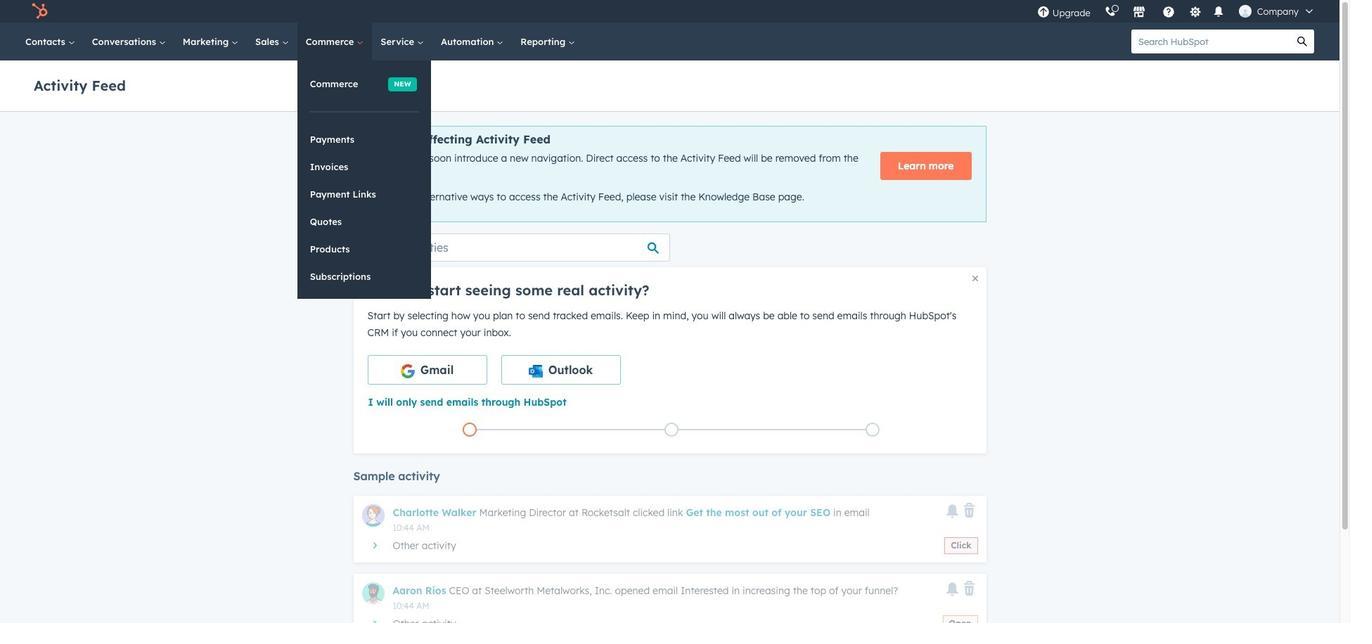 Task type: vqa. For each thing, say whether or not it's contained in the screenshot.
marketplaces ICON
yes



Task type: locate. For each thing, give the bounding box(es) containing it.
Search HubSpot search field
[[1131, 30, 1290, 53]]

menu
[[1030, 0, 1323, 23]]

Search activities search field
[[353, 233, 670, 261]]

None checkbox
[[367, 355, 487, 384], [501, 355, 621, 384], [367, 355, 487, 384], [501, 355, 621, 384]]

jacob simon image
[[1239, 5, 1252, 18]]

onboarding.steps.finalstep.title image
[[869, 426, 876, 434]]

list
[[369, 420, 974, 439]]

close image
[[972, 275, 978, 281]]

commerce menu
[[297, 60, 431, 299]]



Task type: describe. For each thing, give the bounding box(es) containing it.
marketplaces image
[[1133, 6, 1145, 19]]

onboarding.steps.sendtrackedemailingmail.title image
[[668, 426, 675, 434]]



